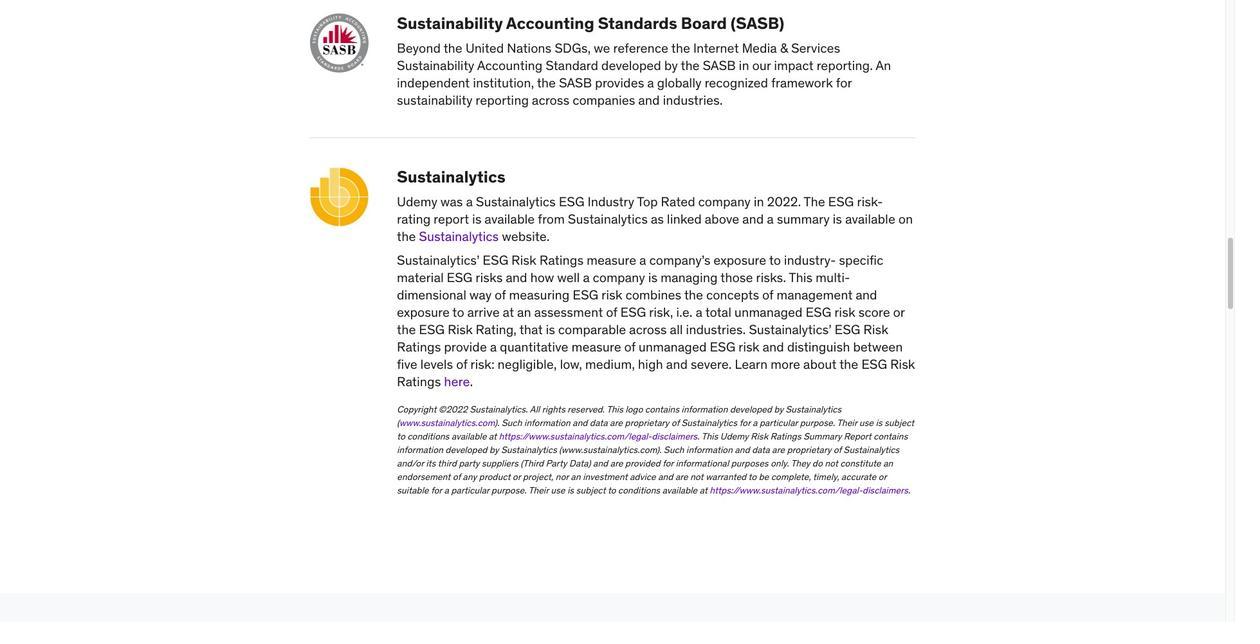 Task type: describe. For each thing, give the bounding box(es) containing it.
udemy inside the udemy was a sustainalytics esg industry top rated company in 2022. the esg risk- rating report is available from sustainalytics as linked above and a summary is available on the
[[397, 194, 438, 210]]

. inside . this udemy risk ratings summary report contains information developed by sustainalytics (www.sustainalytics.com). such information and data are proprietary of sustainalytics and/or its third party suppliers (third party data) and are provided for informational purposes only. they do not constitute an endorsement of any product or project, nor an investment advice and are not warranted to be complete, timely, accurate or suitable for a particular purpose. their use is subject to conditions available at
[[698, 431, 700, 443]]

rating,
[[476, 322, 517, 338]]

website.
[[502, 229, 550, 245]]

are up only.
[[772, 445, 785, 457]]

distinguish
[[788, 339, 850, 356]]

severe.
[[691, 357, 732, 373]]

0 horizontal spatial or
[[513, 472, 521, 484]]

and right high
[[666, 357, 688, 373]]

proprietary inside . this udemy risk ratings summary report contains information developed by sustainalytics (www.sustainalytics.com). such information and data are proprietary of sustainalytics and/or its third party suppliers (third party data) and are provided for informational purposes only. they do not constitute an endorsement of any product or project, nor an investment advice and are not warranted to be complete, timely, accurate or suitable for a particular purpose. their use is subject to conditions available at
[[787, 445, 832, 457]]

only.
[[771, 458, 789, 470]]

as
[[651, 211, 664, 227]]

across inside sustainalytics' esg risk ratings measure a company's exposure to industry- specific material esg risks and how well a company is managing those risks. this multi- dimensional way of measuring esg risk combines the concepts of management and exposure to arrive at an assessment of esg risk, i.e. a total unmanaged esg risk score or the esg risk rating, that is comparable across all industries. sustainalytics' esg risk ratings provide a quantitative measure of unmanaged esg risk and distinguish between five levels of risk: negligible, low, medium, high and severe. learn more about the esg risk ratings
[[629, 322, 667, 338]]

sustainalytics down industry
[[568, 211, 648, 227]]

provide
[[444, 339, 487, 356]]

medium,
[[586, 357, 635, 373]]

are down informational
[[676, 472, 688, 484]]

is right summary
[[833, 211, 843, 227]]

ratings up the well
[[540, 253, 584, 269]]

is up combines
[[648, 270, 658, 286]]

from
[[538, 211, 565, 227]]

copyright ©2022 sustainalytics. all rights reserved. this logo contains information developed by sustainalytics (
[[397, 404, 842, 430]]

rights
[[542, 404, 566, 416]]

ratings down five
[[397, 374, 441, 390]]

available up website. on the left top of the page
[[485, 211, 535, 227]]

provided
[[625, 458, 661, 470]]

of right the way
[[495, 287, 506, 303]]

levels
[[421, 357, 453, 373]]

the left united
[[444, 40, 463, 56]]

and up more
[[763, 339, 784, 356]]

the down standard
[[537, 75, 556, 91]]

any
[[463, 472, 477, 484]]

for down endorsement at the bottom
[[431, 486, 442, 497]]

logo
[[626, 404, 643, 416]]

a right was
[[466, 194, 473, 210]]

company inside the udemy was a sustainalytics esg industry top rated company in 2022. the esg risk- rating report is available from sustainalytics as linked above and a summary is available on the
[[699, 194, 751, 210]]

be
[[759, 472, 769, 484]]

was
[[441, 194, 463, 210]]

comparable
[[559, 322, 626, 338]]

sustainalytics down the report
[[419, 229, 499, 245]]

is inside ). such information and data are proprietary of sustainalytics for a particular purpose. their use is subject to conditions available at
[[876, 418, 883, 430]]

https://www.sustainalytics.com/legal-disclaimers
[[499, 431, 698, 443]]

do
[[813, 458, 823, 470]]

the up five
[[397, 322, 416, 338]]

data inside ). such information and data are proprietary of sustainalytics for a particular purpose. their use is subject to conditions available at
[[590, 418, 608, 430]]

esg up the risks
[[483, 253, 509, 269]]

sustainalytics link
[[419, 229, 499, 245]]

purpose. inside . this udemy risk ratings summary report contains information developed by sustainalytics (www.sustainalytics.com). such information and data are proprietary of sustainalytics and/or its third party suppliers (third party data) and are provided for informational purposes only. they do not constitute an endorsement of any product or project, nor an investment advice and are not warranted to be complete, timely, accurate or suitable for a particular purpose. their use is subject to conditions available at
[[492, 486, 527, 497]]

of left any
[[453, 472, 461, 484]]

all
[[530, 404, 540, 416]]

1 horizontal spatial sasb
[[703, 58, 736, 74]]

nations
[[507, 40, 552, 56]]

such inside . this udemy risk ratings summary report contains information developed by sustainalytics (www.sustainalytics.com). such information and data are proprietary of sustainalytics and/or its third party suppliers (third party data) and are provided for informational purposes only. they do not constitute an endorsement of any product or project, nor an investment advice and are not warranted to be complete, timely, accurate or suitable for a particular purpose. their use is subject to conditions available at
[[664, 445, 684, 457]]

esg down management
[[806, 305, 832, 321]]

in inside sustainability accounting standards board (sasb) beyond the united nations sdgs, we reference the internet media & services sustainability accounting standard developed by the sasb in our impact reporting. an independent institution, the sasb provides a globally recognized framework for sustainability reporting across companies and industries.
[[739, 58, 750, 74]]

between
[[854, 339, 903, 356]]

the inside the udemy was a sustainalytics esg industry top rated company in 2022. the esg risk- rating report is available from sustainalytics as linked above and a summary is available on the
[[397, 229, 416, 245]]

sustainalytics up constitute
[[844, 445, 900, 457]]

conditions inside ). such information and data are proprietary of sustainalytics for a particular purpose. their use is subject to conditions available at
[[407, 431, 450, 443]]

institution,
[[473, 75, 534, 91]]

a right the well
[[583, 270, 590, 286]]

industries. inside sustainalytics' esg risk ratings measure a company's exposure to industry- specific material esg risks and how well a company is managing those risks. this multi- dimensional way of measuring esg risk combines the concepts of management and exposure to arrive at an assessment of esg risk, i.e. a total unmanaged esg risk score or the esg risk rating, that is comparable across all industries. sustainalytics' esg risk ratings provide a quantitative measure of unmanaged esg risk and distinguish between five levels of risk: negligible, low, medium, high and severe. learn more about the esg risk ratings
[[686, 322, 746, 338]]

a right i.e. in the right of the page
[[696, 305, 703, 321]]

to left 'arrive'
[[453, 305, 464, 321]]

complete,
[[771, 472, 811, 484]]

of down risks.
[[763, 287, 774, 303]]

high
[[638, 357, 663, 373]]

sdgs,
[[555, 40, 591, 56]]

combines
[[626, 287, 682, 303]]

by inside "copyright ©2022 sustainalytics. all rights reserved. this logo contains information developed by sustainalytics ("
[[774, 404, 784, 416]]

information up informational
[[687, 445, 733, 457]]

and up investment
[[593, 458, 608, 470]]

reserved.
[[568, 404, 605, 416]]

a down 2022.
[[767, 211, 774, 227]]

globally
[[657, 75, 702, 91]]

esg down dimensional
[[419, 322, 445, 338]]

www.sustainalytics.com
[[399, 418, 495, 430]]

1 horizontal spatial risk
[[739, 339, 760, 356]]

udemy was a sustainalytics esg industry top rated company in 2022. the esg risk- rating report is available from sustainalytics as linked above and a summary is available on the
[[397, 194, 913, 245]]

provides
[[595, 75, 645, 91]]

1 horizontal spatial not
[[825, 458, 838, 470]]

to left be
[[749, 472, 757, 484]]

is up sustainalytics website.
[[472, 211, 482, 227]]

for inside sustainability accounting standards board (sasb) beyond the united nations sdgs, we reference the internet media & services sustainability accounting standard developed by the sasb in our impact reporting. an independent institution, the sasb provides a globally recognized framework for sustainability reporting across companies and industries.
[[836, 75, 852, 91]]

and inside sustainability accounting standards board (sasb) beyond the united nations sdgs, we reference the internet media & services sustainability accounting standard developed by the sasb in our impact reporting. an independent institution, the sasb provides a globally recognized framework for sustainability reporting across companies and industries.
[[639, 92, 660, 108]]

party
[[459, 458, 480, 470]]

i.e.
[[677, 305, 693, 321]]

subject inside . this udemy risk ratings summary report contains information developed by sustainalytics (www.sustainalytics.com). such information and data are proprietary of sustainalytics and/or its third party suppliers (third party data) and are provided for informational purposes only. they do not constitute an endorsement of any product or project, nor an investment advice and are not warranted to be complete, timely, accurate or suitable for a particular purpose. their use is subject to conditions available at
[[576, 486, 606, 497]]

information up and/or
[[397, 445, 443, 457]]

score
[[859, 305, 891, 321]]

warranted
[[706, 472, 747, 484]]

arrive
[[468, 305, 500, 321]]

available inside ). such information and data are proprietary of sustainalytics for a particular purpose. their use is subject to conditions available at
[[452, 431, 487, 443]]

and inside the udemy was a sustainalytics esg industry top rated company in 2022. the esg risk- rating report is available from sustainalytics as linked above and a summary is available on the
[[743, 211, 764, 227]]

company's
[[650, 253, 711, 269]]

negligible,
[[498, 357, 557, 373]]

(www.sustainalytics.com).
[[559, 445, 662, 457]]

beyond
[[397, 40, 441, 56]]

ratings inside . this udemy risk ratings summary report contains information developed by sustainalytics (www.sustainalytics.com). such information and data are proprietary of sustainalytics and/or its third party suppliers (third party data) and are provided for informational purposes only. they do not constitute an endorsement of any product or project, nor an investment advice and are not warranted to be complete, timely, accurate or suitable for a particular purpose. their use is subject to conditions available at
[[771, 431, 802, 443]]

2 horizontal spatial .
[[909, 486, 911, 497]]

reference
[[614, 40, 669, 56]]

0 horizontal spatial unmanaged
[[639, 339, 707, 356]]

risk down score
[[864, 322, 889, 338]]

1 vertical spatial measure
[[572, 339, 622, 356]]

1 vertical spatial exposure
[[397, 305, 450, 321]]

developed inside "copyright ©2022 sustainalytics. all rights reserved. this logo contains information developed by sustainalytics ("
[[730, 404, 772, 416]]

and up purposes
[[735, 445, 750, 457]]

). such information and data are proprietary of sustainalytics for a particular purpose. their use is subject to conditions available at
[[397, 418, 915, 443]]

recognized
[[705, 75, 768, 91]]

constitute
[[841, 458, 881, 470]]

esg up severe.
[[710, 339, 736, 356]]

0 vertical spatial accounting
[[506, 13, 595, 34]]

esg down score
[[835, 322, 861, 338]]

an
[[876, 58, 892, 74]]

1 sustainability from the top
[[397, 13, 503, 34]]

our
[[753, 58, 771, 74]]

information inside ). such information and data are proprietary of sustainalytics for a particular purpose. their use is subject to conditions available at
[[524, 418, 571, 430]]

industries. inside sustainability accounting standards board (sasb) beyond the united nations sdgs, we reference the internet media & services sustainability accounting standard developed by the sasb in our impact reporting. an independent institution, the sasb provides a globally recognized framework for sustainability reporting across companies and industries.
[[663, 92, 723, 108]]

all
[[670, 322, 683, 338]]

advice
[[630, 472, 656, 484]]

by inside sustainability accounting standards board (sasb) beyond the united nations sdgs, we reference the internet media & services sustainability accounting standard developed by the sasb in our impact reporting. an independent institution, the sasb provides a globally recognized framework for sustainability reporting across companies and industries.
[[665, 58, 678, 74]]

for right provided
[[663, 458, 674, 470]]

project,
[[523, 472, 554, 484]]

industry
[[588, 194, 635, 210]]

a up combines
[[640, 253, 647, 269]]

esg up the way
[[447, 270, 473, 286]]

the right about at the right bottom of page
[[840, 357, 859, 373]]

or inside sustainalytics' esg risk ratings measure a company's exposure to industry- specific material esg risks and how well a company is managing those risks. this multi- dimensional way of measuring esg risk combines the concepts of management and exposure to arrive at an assessment of esg risk, i.e. a total unmanaged esg risk score or the esg risk rating, that is comparable across all industries. sustainalytics' esg risk ratings provide a quantitative measure of unmanaged esg risk and distinguish between five levels of risk: negligible, low, medium, high and severe. learn more about the esg risk ratings
[[894, 305, 905, 321]]

managing
[[661, 270, 718, 286]]

conditions inside . this udemy risk ratings summary report contains information developed by sustainalytics (www.sustainalytics.com). such information and data are proprietary of sustainalytics and/or its third party suppliers (third party data) and are provided for informational purposes only. they do not constitute an endorsement of any product or project, nor an investment advice and are not warranted to be complete, timely, accurate or suitable for a particular purpose. their use is subject to conditions available at
[[618, 486, 660, 497]]

sustainability accounting standards board (sasb) beyond the united nations sdgs, we reference the internet media & services sustainability accounting standard developed by the sasb in our impact reporting. an independent institution, the sasb provides a globally recognized framework for sustainability reporting across companies and industries.
[[397, 13, 892, 108]]

https://www.sustainalytics.com/legal- for https://www.sustainalytics.com/legal-disclaimers
[[499, 431, 652, 443]]

esg down between
[[862, 357, 888, 373]]

the down managing
[[685, 287, 703, 303]]

rating
[[397, 211, 431, 227]]

quantitative
[[500, 339, 569, 356]]

independent
[[397, 75, 470, 91]]

copyright
[[397, 404, 437, 416]]

to inside ). such information and data are proprietary of sustainalytics for a particular purpose. their use is subject to conditions available at
[[397, 431, 405, 443]]

about
[[804, 357, 837, 373]]

esg right the
[[829, 194, 854, 210]]

rated
[[661, 194, 696, 210]]

of down summary
[[834, 445, 842, 457]]

low,
[[560, 357, 582, 373]]

this inside . this udemy risk ratings summary report contains information developed by sustainalytics (www.sustainalytics.com). such information and data are proprietary of sustainalytics and/or its third party suppliers (third party data) and are provided for informational purposes only. they do not constitute an endorsement of any product or project, nor an investment advice and are not warranted to be complete, timely, accurate or suitable for a particular purpose. their use is subject to conditions available at
[[702, 431, 718, 443]]

united
[[466, 40, 504, 56]]

material
[[397, 270, 444, 286]]

industry-
[[784, 253, 836, 269]]

well
[[557, 270, 580, 286]]

and left how
[[506, 270, 527, 286]]

framework
[[772, 75, 833, 91]]

the up globally
[[681, 58, 700, 74]]

by inside . this udemy risk ratings summary report contains information developed by sustainalytics (www.sustainalytics.com). such information and data are proprietary of sustainalytics and/or its third party suppliers (third party data) and are provided for informational purposes only. they do not constitute an endorsement of any product or project, nor an investment advice and are not warranted to be complete, timely, accurate or suitable for a particular purpose. their use is subject to conditions available at
[[490, 445, 499, 457]]

2022.
[[768, 194, 801, 210]]

and up score
[[856, 287, 878, 303]]

0 horizontal spatial not
[[691, 472, 704, 484]]

are down the (www.sustainalytics.com).
[[610, 458, 623, 470]]

available down risk-
[[846, 211, 896, 227]]

sustainalytics up was
[[397, 167, 506, 188]]

0 horizontal spatial sustainalytics'
[[397, 253, 480, 269]]

a down rating,
[[490, 339, 497, 356]]

©2022
[[439, 404, 468, 416]]

disclaimers for https://www.sustainalytics.com/legal-disclaimers .
[[863, 486, 909, 497]]

and right advice
[[658, 472, 673, 484]]

reporting
[[476, 92, 529, 108]]

sustainalytics inside ). such information and data are proprietary of sustainalytics for a particular purpose. their use is subject to conditions available at
[[682, 418, 738, 430]]

esg down combines
[[621, 305, 646, 321]]

a inside . this udemy risk ratings summary report contains information developed by sustainalytics (www.sustainalytics.com). such information and data are proprietary of sustainalytics and/or its third party suppliers (third party data) and are provided for informational purposes only. they do not constitute an endorsement of any product or project, nor an investment advice and are not warranted to be complete, timely, accurate or suitable for a particular purpose. their use is subject to conditions available at
[[444, 486, 449, 497]]

board
[[681, 13, 727, 34]]

1 vertical spatial an
[[884, 458, 893, 470]]

purpose. inside ). such information and data are proprietary of sustainalytics for a particular purpose. their use is subject to conditions available at
[[800, 418, 835, 430]]

timely,
[[813, 472, 840, 484]]

0 vertical spatial risk
[[602, 287, 623, 303]]



Task type: vqa. For each thing, say whether or not it's contained in the screenshot.
emerging
no



Task type: locate. For each thing, give the bounding box(es) containing it.
0 horizontal spatial company
[[593, 270, 645, 286]]

0 horizontal spatial contains
[[645, 404, 680, 416]]

2 vertical spatial at
[[700, 486, 708, 497]]

1 vertical spatial contains
[[874, 431, 908, 443]]

0 horizontal spatial subject
[[576, 486, 606, 497]]

2 vertical spatial risk
[[739, 339, 760, 356]]

at down warranted
[[700, 486, 708, 497]]

https://www.sustainalytics.com/legal- for https://www.sustainalytics.com/legal-disclaimers .
[[710, 486, 863, 497]]

0 vertical spatial data
[[590, 418, 608, 430]]

1 vertical spatial https://www.sustainalytics.com/legal-disclaimers link
[[710, 486, 909, 497]]

2 horizontal spatial risk
[[835, 305, 856, 321]]

sustainalytics up informational
[[682, 418, 738, 430]]

summary
[[804, 431, 842, 443]]

to up risks.
[[770, 253, 781, 269]]

the down board
[[672, 40, 691, 56]]

of up comparable
[[606, 305, 618, 321]]

0 horizontal spatial exposure
[[397, 305, 450, 321]]

1 vertical spatial subject
[[576, 486, 606, 497]]

five
[[397, 357, 418, 373]]

party
[[546, 458, 567, 470]]

ratings up only.
[[771, 431, 802, 443]]

risk down between
[[891, 357, 916, 373]]

risk
[[512, 253, 537, 269], [448, 322, 473, 338], [864, 322, 889, 338], [891, 357, 916, 373], [751, 431, 769, 443]]

industries.
[[663, 92, 723, 108], [686, 322, 746, 338]]

particular
[[760, 418, 798, 430], [451, 486, 489, 497]]

1 horizontal spatial .
[[698, 431, 700, 443]]

1 vertical spatial company
[[593, 270, 645, 286]]

sustainalytics
[[397, 167, 506, 188], [476, 194, 556, 210], [568, 211, 648, 227], [419, 229, 499, 245], [786, 404, 842, 416], [682, 418, 738, 430], [501, 445, 557, 457], [844, 445, 900, 457]]

2 vertical spatial by
[[490, 445, 499, 457]]

0 vertical spatial .
[[470, 374, 473, 390]]

1 horizontal spatial exposure
[[714, 253, 767, 269]]

at
[[503, 305, 514, 321], [489, 431, 497, 443], [700, 486, 708, 497]]

1 horizontal spatial particular
[[760, 418, 798, 430]]

2 horizontal spatial an
[[884, 458, 893, 470]]

for inside ). such information and data are proprietary of sustainalytics for a particular purpose. their use is subject to conditions available at
[[740, 418, 751, 430]]

subject
[[885, 418, 915, 430], [576, 486, 606, 497]]

particular up only.
[[760, 418, 798, 430]]

1 horizontal spatial data
[[752, 445, 770, 457]]

a inside ). such information and data are proprietary of sustainalytics for a particular purpose. their use is subject to conditions available at
[[753, 418, 758, 430]]

1 vertical spatial https://www.sustainalytics.com/legal-
[[710, 486, 863, 497]]

0 horizontal spatial .
[[470, 374, 473, 390]]

0 horizontal spatial use
[[551, 486, 565, 497]]

in left our on the right of the page
[[739, 58, 750, 74]]

at up rating,
[[503, 305, 514, 321]]

of
[[495, 287, 506, 303], [763, 287, 774, 303], [606, 305, 618, 321], [625, 339, 636, 356], [456, 357, 468, 373], [672, 418, 680, 430], [834, 445, 842, 457], [453, 472, 461, 484]]

0 horizontal spatial conditions
[[407, 431, 450, 443]]

a inside sustainability accounting standards board (sasb) beyond the united nations sdgs, we reference the internet media & services sustainability accounting standard developed by the sasb in our impact reporting. an independent institution, the sasb provides a globally recognized framework for sustainability reporting across companies and industries.
[[648, 75, 654, 91]]

way
[[470, 287, 492, 303]]

reporting.
[[817, 58, 873, 74]]

purpose. up summary
[[800, 418, 835, 430]]

available
[[485, 211, 535, 227], [846, 211, 896, 227], [452, 431, 487, 443], [663, 486, 698, 497]]

measure up combines
[[587, 253, 637, 269]]

https://www.sustainalytics.com/legal-disclaimers link up the (www.sustainalytics.com).
[[499, 431, 698, 443]]

suppliers
[[482, 458, 519, 470]]

0 vertical spatial https://www.sustainalytics.com/legal-disclaimers link
[[499, 431, 698, 443]]

accounting
[[506, 13, 595, 34], [477, 58, 543, 74]]

endorsement
[[397, 472, 451, 484]]

available down www.sustainalytics.com link
[[452, 431, 487, 443]]

sustainalytics' up distinguish
[[749, 322, 832, 338]]

sustainalytics inside "copyright ©2022 sustainalytics. all rights reserved. this logo contains information developed by sustainalytics ("
[[786, 404, 842, 416]]

product
[[479, 472, 511, 484]]

of inside ). such information and data are proprietary of sustainalytics for a particular purpose. their use is subject to conditions available at
[[672, 418, 680, 430]]

0 vertical spatial developed
[[602, 58, 662, 74]]

risk up purposes
[[751, 431, 769, 443]]

subject inside ). such information and data are proprietary of sustainalytics for a particular purpose. their use is subject to conditions available at
[[885, 418, 915, 430]]

1 horizontal spatial by
[[665, 58, 678, 74]]

data inside . this udemy risk ratings summary report contains information developed by sustainalytics (www.sustainalytics.com). such information and data are proprietary of sustainalytics and/or its third party suppliers (third party data) and are provided for informational purposes only. they do not constitute an endorsement of any product or project, nor an investment advice and are not warranted to be complete, timely, accurate or suitable for a particular purpose. their use is subject to conditions available at
[[752, 445, 770, 457]]

0 horizontal spatial this
[[607, 404, 623, 416]]

and
[[639, 92, 660, 108], [743, 211, 764, 227], [506, 270, 527, 286], [856, 287, 878, 303], [763, 339, 784, 356], [666, 357, 688, 373], [573, 418, 588, 430], [735, 445, 750, 457], [593, 458, 608, 470], [658, 472, 673, 484]]

information down severe.
[[682, 404, 728, 416]]

1 horizontal spatial disclaimers
[[863, 486, 909, 497]]

1 vertical spatial not
[[691, 472, 704, 484]]

sustainalytics up (third
[[501, 445, 557, 457]]

here .
[[444, 374, 473, 390]]

. this udemy risk ratings summary report contains information developed by sustainalytics (www.sustainalytics.com). such information and data are proprietary of sustainalytics and/or its third party suppliers (third party data) and are provided for informational purposes only. they do not constitute an endorsement of any product or project, nor an investment advice and are not warranted to be complete, timely, accurate or suitable for a particular purpose. their use is subject to conditions available at
[[397, 431, 908, 497]]

company
[[699, 194, 751, 210], [593, 270, 645, 286]]

udemy inside . this udemy risk ratings summary report contains information developed by sustainalytics (www.sustainalytics.com). such information and data are proprietary of sustainalytics and/or its third party suppliers (third party data) and are provided for informational purposes only. they do not constitute an endorsement of any product or project, nor an investment advice and are not warranted to be complete, timely, accurate or suitable for a particular purpose. their use is subject to conditions available at
[[721, 431, 749, 443]]

industries. down total
[[686, 322, 746, 338]]

management
[[777, 287, 853, 303]]

2 vertical spatial this
[[702, 431, 718, 443]]

available down informational
[[663, 486, 698, 497]]

1 vertical spatial their
[[529, 486, 549, 497]]

dimensional
[[397, 287, 467, 303]]

1 horizontal spatial https://www.sustainalytics.com/legal-disclaimers link
[[710, 486, 909, 497]]

1 horizontal spatial unmanaged
[[735, 305, 803, 321]]

risks
[[476, 270, 503, 286]]

1 vertical spatial risk
[[835, 305, 856, 321]]

disclaimers up informational
[[652, 431, 698, 443]]

1 horizontal spatial across
[[629, 322, 667, 338]]

investment
[[583, 472, 628, 484]]

1 horizontal spatial sustainalytics'
[[749, 322, 832, 338]]

at inside ). such information and data are proprietary of sustainalytics for a particular purpose. their use is subject to conditions available at
[[489, 431, 497, 443]]

1 vertical spatial proprietary
[[787, 445, 832, 457]]

use down nor
[[551, 486, 565, 497]]

1 vertical spatial across
[[629, 322, 667, 338]]

is inside . this udemy risk ratings summary report contains information developed by sustainalytics (www.sustainalytics.com). such information and data are proprietary of sustainalytics and/or its third party suppliers (third party data) and are provided for informational purposes only. they do not constitute an endorsement of any product or project, nor an investment advice and are not warranted to be complete, timely, accurate or suitable for a particular purpose. their use is subject to conditions available at
[[568, 486, 574, 497]]

1 horizontal spatial or
[[879, 472, 887, 484]]

contains
[[645, 404, 680, 416], [874, 431, 908, 443]]

in
[[739, 58, 750, 74], [754, 194, 764, 210]]

information inside "copyright ©2022 sustainalytics. all rights reserved. this logo contains information developed by sustainalytics ("
[[682, 404, 728, 416]]

risk up learn
[[739, 339, 760, 356]]

1 vertical spatial conditions
[[618, 486, 660, 497]]

0 vertical spatial sasb
[[703, 58, 736, 74]]

such inside ). such information and data are proprietary of sustainalytics for a particular purpose. their use is subject to conditions available at
[[502, 418, 522, 430]]

data up https://www.sustainalytics.com/legal-disclaimers on the bottom
[[590, 418, 608, 430]]

sasb down internet
[[703, 58, 736, 74]]

0 vertical spatial proprietary
[[625, 418, 670, 430]]

unmanaged down all
[[639, 339, 707, 356]]

data)
[[569, 458, 591, 470]]

by
[[665, 58, 678, 74], [774, 404, 784, 416], [490, 445, 499, 457]]

across inside sustainability accounting standards board (sasb) beyond the united nations sdgs, we reference the internet media & services sustainability accounting standard developed by the sasb in our impact reporting. an independent institution, the sasb provides a globally recognized framework for sustainability reporting across companies and industries.
[[532, 92, 570, 108]]

0 vertical spatial particular
[[760, 418, 798, 430]]

and right above
[[743, 211, 764, 227]]

0 horizontal spatial at
[[489, 431, 497, 443]]

2 horizontal spatial at
[[700, 486, 708, 497]]

a up purposes
[[753, 418, 758, 430]]

ratings up five
[[397, 339, 441, 356]]

purpose. down product
[[492, 486, 527, 497]]

proprietary inside ). such information and data are proprietary of sustainalytics for a particular purpose. their use is subject to conditions available at
[[625, 418, 670, 430]]

a left globally
[[648, 75, 654, 91]]

0 vertical spatial industries.
[[663, 92, 723, 108]]

risk,
[[649, 305, 673, 321]]

suitable
[[397, 486, 429, 497]]

esg
[[559, 194, 585, 210], [829, 194, 854, 210], [483, 253, 509, 269], [447, 270, 473, 286], [573, 287, 599, 303], [621, 305, 646, 321], [806, 305, 832, 321], [419, 322, 445, 338], [835, 322, 861, 338], [710, 339, 736, 356], [862, 357, 888, 373]]

1 horizontal spatial such
[[664, 445, 684, 457]]

contains up ). such information and data are proprietary of sustainalytics for a particular purpose. their use is subject to conditions available at
[[645, 404, 680, 416]]

0 horizontal spatial sasb
[[559, 75, 592, 91]]

1 horizontal spatial use
[[860, 418, 874, 430]]

0 horizontal spatial disclaimers
[[652, 431, 698, 443]]

2 horizontal spatial or
[[894, 305, 905, 321]]

0 horizontal spatial https://www.sustainalytics.com/legal-disclaimers link
[[499, 431, 698, 443]]

an inside sustainalytics' esg risk ratings measure a company's exposure to industry- specific material esg risks and how well a company is managing those risks. this multi- dimensional way of measuring esg risk combines the concepts of management and exposure to arrive at an assessment of esg risk, i.e. a total unmanaged esg risk score or the esg risk rating, that is comparable across all industries. sustainalytics' esg risk ratings provide a quantitative measure of unmanaged esg risk and distinguish between five levels of risk: negligible, low, medium, high and severe. learn more about the esg risk ratings
[[517, 305, 531, 321]]

(
[[397, 418, 399, 430]]

sasb down standard
[[559, 75, 592, 91]]

summary
[[777, 211, 830, 227]]

on
[[899, 211, 913, 227]]

an right nor
[[571, 472, 581, 484]]

such
[[502, 418, 522, 430], [664, 445, 684, 457]]

sustainalytics up website. on the left top of the page
[[476, 194, 556, 210]]

0 horizontal spatial an
[[517, 305, 531, 321]]

https://www.sustainalytics.com/legal- down complete,
[[710, 486, 863, 497]]

here
[[444, 374, 470, 390]]

company inside sustainalytics' esg risk ratings measure a company's exposure to industry- specific material esg risks and how well a company is managing those risks. this multi- dimensional way of measuring esg risk combines the concepts of management and exposure to arrive at an assessment of esg risk, i.e. a total unmanaged esg risk score or the esg risk rating, that is comparable across all industries. sustainalytics' esg risk ratings provide a quantitative measure of unmanaged esg risk and distinguish between five levels of risk: negligible, low, medium, high and severe. learn more about the esg risk ratings
[[593, 270, 645, 286]]

0 vertical spatial their
[[837, 418, 858, 430]]

0 vertical spatial sustainalytics'
[[397, 253, 480, 269]]

use inside ). such information and data are proprietary of sustainalytics for a particular purpose. their use is subject to conditions available at
[[860, 418, 874, 430]]

0 horizontal spatial purpose.
[[492, 486, 527, 497]]

media
[[742, 40, 777, 56]]

1 horizontal spatial their
[[837, 418, 858, 430]]

0 horizontal spatial such
[[502, 418, 522, 430]]

and inside ). such information and data are proprietary of sustainalytics for a particular purpose. their use is subject to conditions available at
[[573, 418, 588, 430]]

2 horizontal spatial developed
[[730, 404, 772, 416]]

sustainalytics'
[[397, 253, 480, 269], [749, 322, 832, 338]]

esg up from
[[559, 194, 585, 210]]

udemy up 'rating'
[[397, 194, 438, 210]]

their
[[837, 418, 858, 430], [529, 486, 549, 497]]

1 horizontal spatial subject
[[885, 418, 915, 430]]

such right ).
[[502, 418, 522, 430]]

1 vertical spatial this
[[607, 404, 623, 416]]

at inside . this udemy risk ratings summary report contains information developed by sustainalytics (www.sustainalytics.com). such information and data are proprietary of sustainalytics and/or its third party suppliers (third party data) and are provided for informational purposes only. they do not constitute an endorsement of any product or project, nor an investment advice and are not warranted to be complete, timely, accurate or suitable for a particular purpose. their use is subject to conditions available at
[[700, 486, 708, 497]]

this
[[789, 270, 813, 286], [607, 404, 623, 416], [702, 431, 718, 443]]

the
[[804, 194, 826, 210]]

a
[[648, 75, 654, 91], [466, 194, 473, 210], [767, 211, 774, 227], [640, 253, 647, 269], [583, 270, 590, 286], [696, 305, 703, 321], [490, 339, 497, 356], [753, 418, 758, 430], [444, 486, 449, 497]]

proprietary up do
[[787, 445, 832, 457]]

esg up assessment
[[573, 287, 599, 303]]

risk up provide
[[448, 322, 473, 338]]

use
[[860, 418, 874, 430], [551, 486, 565, 497]]

are inside ). such information and data are proprietary of sustainalytics for a particular purpose. their use is subject to conditions available at
[[610, 418, 623, 430]]

exposure up those
[[714, 253, 767, 269]]

0 horizontal spatial in
[[739, 58, 750, 74]]

is right that
[[546, 322, 555, 338]]

their inside . this udemy risk ratings summary report contains information developed by sustainalytics (www.sustainalytics.com). such information and data are proprietary of sustainalytics and/or its third party suppliers (third party data) and are provided for informational purposes only. they do not constitute an endorsement of any product or project, nor an investment advice and are not warranted to be complete, timely, accurate or suitable for a particular purpose. their use is subject to conditions available at
[[529, 486, 549, 497]]

multi-
[[816, 270, 850, 286]]

unmanaged
[[735, 305, 803, 321], [639, 339, 707, 356]]

0 horizontal spatial particular
[[451, 486, 489, 497]]

2 horizontal spatial by
[[774, 404, 784, 416]]

not down informational
[[691, 472, 704, 484]]

this down industry-
[[789, 270, 813, 286]]

their inside ). such information and data are proprietary of sustainalytics for a particular purpose. their use is subject to conditions available at
[[837, 418, 858, 430]]

1 horizontal spatial https://www.sustainalytics.com/legal-
[[710, 486, 863, 497]]

internet
[[694, 40, 739, 56]]

this inside "copyright ©2022 sustainalytics. all rights reserved. this logo contains information developed by sustainalytics ("
[[607, 404, 623, 416]]

are up https://www.sustainalytics.com/legal-disclaimers on the bottom
[[610, 418, 623, 430]]

conditions
[[407, 431, 450, 443], [618, 486, 660, 497]]

at inside sustainalytics' esg risk ratings measure a company's exposure to industry- specific material esg risks and how well a company is managing those risks. this multi- dimensional way of measuring esg risk combines the concepts of management and exposure to arrive at an assessment of esg risk, i.e. a total unmanaged esg risk score or the esg risk rating, that is comparable across all industries. sustainalytics' esg risk ratings provide a quantitative measure of unmanaged esg risk and distinguish between five levels of risk: negligible, low, medium, high and severe. learn more about the esg risk ratings
[[503, 305, 514, 321]]

1 vertical spatial by
[[774, 404, 784, 416]]

1 vertical spatial particular
[[451, 486, 489, 497]]

2 vertical spatial .
[[909, 486, 911, 497]]

0 vertical spatial https://www.sustainalytics.com/legal-
[[499, 431, 652, 443]]

https://www.sustainalytics.com/legal-disclaimers .
[[710, 486, 911, 497]]

risk inside . this udemy risk ratings summary report contains information developed by sustainalytics (www.sustainalytics.com). such information and data are proprietary of sustainalytics and/or its third party suppliers (third party data) and are provided for informational purposes only. they do not constitute an endorsement of any product or project, nor an investment advice and are not warranted to be complete, timely, accurate or suitable for a particular purpose. their use is subject to conditions available at
[[751, 431, 769, 443]]

this inside sustainalytics' esg risk ratings measure a company's exposure to industry- specific material esg risks and how well a company is managing those risks. this multi- dimensional way of measuring esg risk combines the concepts of management and exposure to arrive at an assessment of esg risk, i.e. a total unmanaged esg risk score or the esg risk rating, that is comparable across all industries. sustainalytics' esg risk ratings provide a quantitative measure of unmanaged esg risk and distinguish between five levels of risk: negligible, low, medium, high and severe. learn more about the esg risk ratings
[[789, 270, 813, 286]]

report
[[434, 211, 469, 227]]

in inside the udemy was a sustainalytics esg industry top rated company in 2022. the esg risk- rating report is available from sustainalytics as linked above and a summary is available on the
[[754, 194, 764, 210]]

for up purposes
[[740, 418, 751, 430]]

0 vertical spatial disclaimers
[[652, 431, 698, 443]]

to
[[770, 253, 781, 269], [453, 305, 464, 321], [397, 431, 405, 443], [749, 472, 757, 484], [608, 486, 616, 497]]

1 vertical spatial .
[[698, 431, 700, 443]]

particular inside . this udemy risk ratings summary report contains information developed by sustainalytics (www.sustainalytics.com). such information and data are proprietary of sustainalytics and/or its third party suppliers (third party data) and are provided for informational purposes only. they do not constitute an endorsement of any product or project, nor an investment advice and are not warranted to be complete, timely, accurate or suitable for a particular purpose. their use is subject to conditions available at
[[451, 486, 489, 497]]

is down nor
[[568, 486, 574, 497]]

1 horizontal spatial an
[[571, 472, 581, 484]]

1 vertical spatial use
[[551, 486, 565, 497]]

1 vertical spatial purpose.
[[492, 486, 527, 497]]

1 horizontal spatial company
[[699, 194, 751, 210]]

1 vertical spatial in
[[754, 194, 764, 210]]

0 vertical spatial not
[[825, 458, 838, 470]]

2 vertical spatial an
[[571, 472, 581, 484]]

www.sustainalytics.com link
[[399, 418, 495, 430]]

in left 2022.
[[754, 194, 764, 210]]

&
[[781, 40, 788, 56]]

0 vertical spatial by
[[665, 58, 678, 74]]

specific
[[839, 253, 884, 269]]

measuring
[[509, 287, 570, 303]]

use inside . this udemy risk ratings summary report contains information developed by sustainalytics (www.sustainalytics.com). such information and data are proprietary of sustainalytics and/or its third party suppliers (third party data) and are provided for informational purposes only. they do not constitute an endorsement of any product or project, nor an investment advice and are not warranted to be complete, timely, accurate or suitable for a particular purpose. their use is subject to conditions available at
[[551, 486, 565, 497]]

contains right report
[[874, 431, 908, 443]]

across down the "risk,"
[[629, 322, 667, 338]]

0 vertical spatial purpose.
[[800, 418, 835, 430]]

0 vertical spatial unmanaged
[[735, 305, 803, 321]]

conditions down www.sustainalytics.com
[[407, 431, 450, 443]]

by up "suppliers"
[[490, 445, 499, 457]]

or
[[894, 305, 905, 321], [513, 472, 521, 484], [879, 472, 887, 484]]

0 vertical spatial exposure
[[714, 253, 767, 269]]

for
[[836, 75, 852, 91], [740, 418, 751, 430], [663, 458, 674, 470], [431, 486, 442, 497]]

across
[[532, 92, 570, 108], [629, 322, 667, 338]]

not right do
[[825, 458, 838, 470]]

standards
[[598, 13, 678, 34]]

1 horizontal spatial contains
[[874, 431, 908, 443]]

available inside . this udemy risk ratings summary report contains information developed by sustainalytics (www.sustainalytics.com). such information and data are proprietary of sustainalytics and/or its third party suppliers (third party data) and are provided for informational purposes only. they do not constitute an endorsement of any product or project, nor an investment advice and are not warranted to be complete, timely, accurate or suitable for a particular purpose. their use is subject to conditions available at
[[663, 486, 698, 497]]

the
[[444, 40, 463, 56], [672, 40, 691, 56], [681, 58, 700, 74], [537, 75, 556, 91], [397, 229, 416, 245], [685, 287, 703, 303], [397, 322, 416, 338], [840, 357, 859, 373]]

contains inside "copyright ©2022 sustainalytics. all rights reserved. this logo contains information developed by sustainalytics ("
[[645, 404, 680, 416]]

1 vertical spatial such
[[664, 445, 684, 457]]

developed inside sustainability accounting standards board (sasb) beyond the united nations sdgs, we reference the internet media & services sustainability accounting standard developed by the sasb in our impact reporting. an independent institution, the sasb provides a globally recognized framework for sustainability reporting across companies and industries.
[[602, 58, 662, 74]]

0 vertical spatial company
[[699, 194, 751, 210]]

disclaimers for https://www.sustainalytics.com/legal-disclaimers
[[652, 431, 698, 443]]

2 horizontal spatial this
[[789, 270, 813, 286]]

1 horizontal spatial this
[[702, 431, 718, 443]]

0 horizontal spatial developed
[[446, 445, 487, 457]]

contains inside . this udemy risk ratings summary report contains information developed by sustainalytics (www.sustainalytics.com). such information and data are proprietary of sustainalytics and/or its third party suppliers (third party data) and are provided for informational purposes only. they do not constitute an endorsement of any product or project, nor an investment advice and are not warranted to be complete, timely, accurate or suitable for a particular purpose. their use is subject to conditions available at
[[874, 431, 908, 443]]

sustainability up the beyond
[[397, 13, 503, 34]]

1 vertical spatial accounting
[[477, 58, 543, 74]]

to down investment
[[608, 486, 616, 497]]

2 sustainability from the top
[[397, 58, 475, 74]]

or right accurate
[[879, 472, 887, 484]]

use up report
[[860, 418, 874, 430]]

1 vertical spatial unmanaged
[[639, 339, 707, 356]]

or right score
[[894, 305, 905, 321]]

sustainalytics website.
[[419, 229, 550, 245]]

its
[[426, 458, 436, 470]]

is up constitute
[[876, 418, 883, 430]]

(third
[[521, 458, 544, 470]]

(sasb)
[[731, 13, 785, 34]]

0 vertical spatial measure
[[587, 253, 637, 269]]

of up here .
[[456, 357, 468, 373]]

accurate
[[842, 472, 877, 484]]

and down provides
[[639, 92, 660, 108]]

more
[[771, 357, 801, 373]]

top
[[637, 194, 658, 210]]

risk down website. on the left top of the page
[[512, 253, 537, 269]]

of up medium,
[[625, 339, 636, 356]]

they
[[791, 458, 811, 470]]

https://www.sustainalytics.com/legal-disclaimers link down timely,
[[710, 486, 909, 497]]

.
[[470, 374, 473, 390], [698, 431, 700, 443], [909, 486, 911, 497]]

such down ). such information and data are proprietary of sustainalytics for a particular purpose. their use is subject to conditions available at
[[664, 445, 684, 457]]

0 vertical spatial an
[[517, 305, 531, 321]]

those
[[721, 270, 753, 286]]

or down (third
[[513, 472, 521, 484]]

total
[[706, 305, 732, 321]]

developed inside . this udemy risk ratings summary report contains information developed by sustainalytics (www.sustainalytics.com). such information and data are proprietary of sustainalytics and/or its third party suppliers (third party data) and are provided for informational purposes only. they do not constitute an endorsement of any product or project, nor an investment advice and are not warranted to be complete, timely, accurate or suitable for a particular purpose. their use is subject to conditions available at
[[446, 445, 487, 457]]

2 vertical spatial developed
[[446, 445, 487, 457]]

sustainalytics' esg risk ratings measure a company's exposure to industry- specific material esg risks and how well a company is managing those risks. this multi- dimensional way of measuring esg risk combines the concepts of management and exposure to arrive at an assessment of esg risk, i.e. a total unmanaged esg risk score or the esg risk rating, that is comparable across all industries. sustainalytics' esg risk ratings provide a quantitative measure of unmanaged esg risk and distinguish between five levels of risk: negligible, low, medium, high and severe. learn more about the esg risk ratings
[[397, 253, 916, 390]]

particular inside ). such information and data are proprietary of sustainalytics for a particular purpose. their use is subject to conditions available at
[[760, 418, 798, 430]]

information down rights
[[524, 418, 571, 430]]

above
[[705, 211, 740, 227]]

udemy
[[397, 194, 438, 210], [721, 431, 749, 443]]

sustainability up independent at the left top of page
[[397, 58, 475, 74]]

linked
[[667, 211, 702, 227]]



